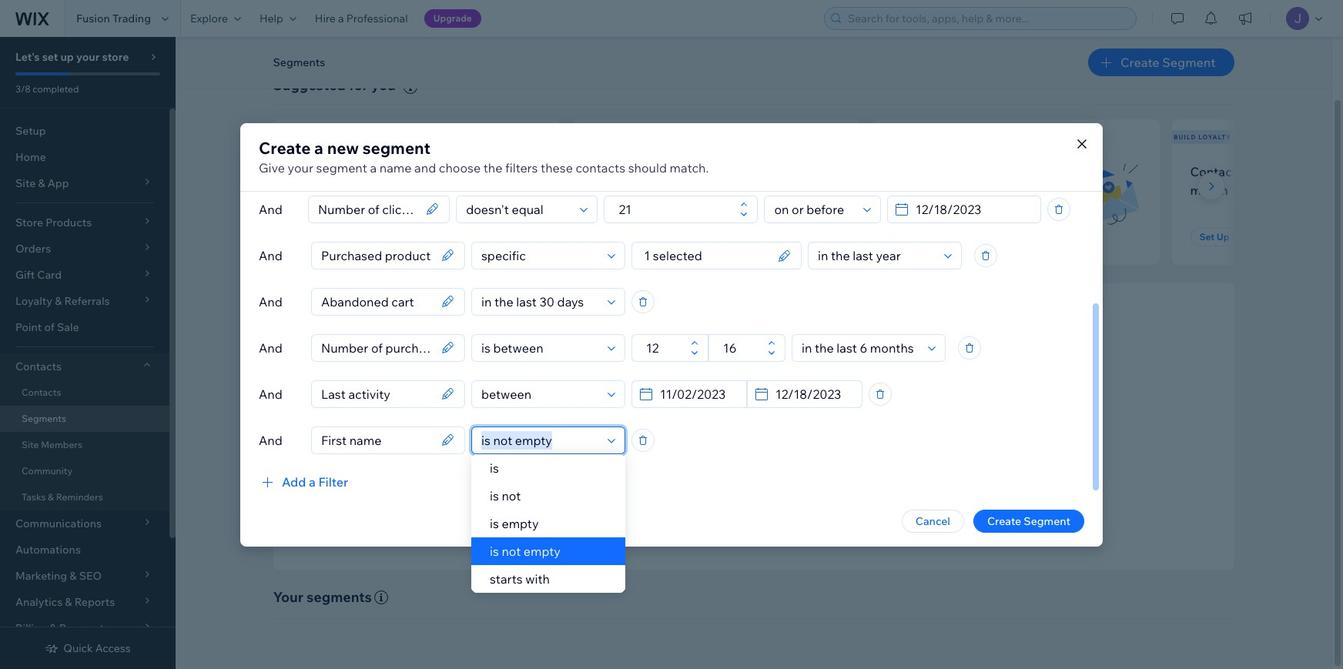 Task type: locate. For each thing, give the bounding box(es) containing it.
is down is not on the left bottom of the page
[[490, 516, 499, 532]]

0 horizontal spatial 12/18/2023 field
[[771, 381, 857, 407]]

potential
[[591, 164, 643, 179]]

your
[[273, 588, 304, 606]]

set for new contacts who recently subscribed to your mailing list
[[301, 231, 316, 243]]

set up segment
[[301, 231, 373, 243], [600, 231, 673, 243], [900, 231, 972, 243], [1200, 231, 1272, 243]]

1 horizontal spatial 12/18/2023 field
[[911, 196, 1036, 222]]

3 and from the top
[[259, 294, 282, 309]]

cancel
[[916, 514, 951, 528]]

1 vertical spatial the
[[694, 413, 716, 430]]

create segment button for cancel
[[974, 510, 1085, 533]]

email up high-
[[696, 457, 723, 471]]

new for new subscribers
[[275, 133, 292, 141]]

1 horizontal spatial create segment button
[[1088, 49, 1234, 76]]

new contacts who recently subscribed to your mailing list
[[292, 164, 465, 198]]

Select an option field
[[770, 196, 859, 222], [813, 242, 940, 268], [797, 335, 924, 361]]

3 who from the left
[[1035, 164, 1060, 179]]

None field
[[313, 196, 422, 222], [317, 242, 437, 268], [317, 288, 437, 315], [317, 335, 437, 361], [317, 381, 437, 407], [317, 427, 437, 453], [313, 196, 422, 222], [317, 242, 437, 268], [317, 288, 437, 315], [317, 335, 437, 361], [317, 381, 437, 407], [317, 427, 437, 453]]

with down is not empty option
[[526, 572, 550, 587]]

a down customers
[[672, 182, 679, 198]]

your down personalized
[[664, 477, 686, 491]]

1 vertical spatial to
[[783, 457, 794, 471]]

set up segment down enter a number text field
[[600, 231, 673, 243]]

and up mailing
[[415, 160, 436, 175]]

0 vertical spatial with
[[1246, 164, 1271, 179]]

the left filters
[[484, 160, 503, 175]]

Enter a number text field
[[614, 196, 736, 222]]

contacts down new
[[320, 164, 371, 179]]

4 is from the top
[[490, 544, 499, 559]]

2 who from the left
[[710, 164, 734, 179]]

0 vertical spatial contacts
[[1191, 164, 1243, 179]]

value
[[714, 477, 741, 491]]

2 set up segment from the left
[[600, 231, 673, 243]]

1 horizontal spatial segments
[[273, 55, 325, 69]]

active email subscribers who clicked on your campaign
[[891, 164, 1060, 198]]

contacts for contacts "dropdown button"
[[15, 360, 62, 374]]

1 vertical spatial new
[[292, 164, 318, 179]]

help
[[260, 12, 283, 25]]

0 horizontal spatial of
[[44, 320, 55, 334]]

list
[[270, 119, 1343, 265]]

should
[[628, 160, 667, 175]]

2 set from the left
[[600, 231, 616, 243]]

set up segment for clicked
[[900, 231, 972, 243]]

haven't
[[591, 182, 633, 198]]

0 vertical spatial not
[[502, 488, 521, 504]]

with left birthday
[[1246, 164, 1271, 179]]

clicked
[[891, 182, 932, 198]]

Choose a condition field
[[462, 196, 576, 222], [477, 242, 603, 268], [477, 288, 603, 315], [477, 335, 603, 361], [477, 381, 603, 407], [477, 427, 603, 453]]

contacts inside "dropdown button"
[[15, 360, 62, 374]]

is not empty option
[[471, 538, 626, 565]]

email up on
[[931, 164, 962, 179]]

3 set up segment from the left
[[900, 231, 972, 243]]

2 is from the top
[[490, 488, 499, 504]]

segment
[[1163, 55, 1216, 70], [333, 231, 373, 243], [632, 231, 673, 243], [932, 231, 972, 243], [1232, 231, 1272, 243], [1024, 514, 1071, 528]]

to right get
[[622, 477, 632, 491]]

point of sale link
[[0, 314, 169, 340]]

set up segment button down subscribed
[[292, 228, 382, 247]]

0 vertical spatial the
[[484, 160, 503, 175]]

1 who from the left
[[374, 164, 398, 179]]

contacts inside create a new segment give your segment a name and choose the filters these contacts should match.
[[576, 160, 626, 175]]

2 set up segment button from the left
[[591, 228, 682, 247]]

1 horizontal spatial subscribers
[[965, 164, 1033, 179]]

of inside the reach the right target audience create specific groups of contacts that update automatically send personalized email campaigns to drive sales and build trust get to know your high-value customers, potential leads and more
[[716, 436, 726, 450]]

who left recently at the left top
[[374, 164, 398, 179]]

1 horizontal spatial email
[[931, 164, 962, 179]]

is not empty
[[490, 544, 561, 559]]

up for subscribed
[[318, 231, 331, 243]]

not down is empty
[[502, 544, 521, 559]]

set up segment down subscribed
[[301, 231, 373, 243]]

to right subscribed
[[359, 182, 371, 198]]

1 set from the left
[[301, 231, 316, 243]]

is inside option
[[490, 544, 499, 559]]

0 vertical spatial 12/18/2023 field
[[911, 196, 1036, 222]]

subscribed
[[292, 182, 356, 198]]

set up segment down on
[[900, 231, 972, 243]]

1 set up segment from the left
[[301, 231, 373, 243]]

1 vertical spatial segment
[[316, 160, 367, 175]]

and
[[259, 201, 282, 217], [259, 248, 282, 263], [259, 294, 282, 309], [259, 340, 282, 356], [259, 386, 282, 402], [259, 433, 282, 448]]

0 horizontal spatial email
[[696, 457, 723, 471]]

add
[[282, 474, 306, 490]]

with inside contacts with a birthday th
[[1246, 164, 1271, 179]]

know
[[634, 477, 661, 491]]

new
[[275, 133, 292, 141], [292, 164, 318, 179]]

your
[[76, 50, 100, 64], [288, 160, 313, 175], [374, 182, 400, 198], [952, 182, 978, 198], [664, 477, 686, 491]]

the up groups
[[694, 413, 716, 430]]

a left new
[[314, 138, 323, 158]]

1 horizontal spatial the
[[694, 413, 716, 430]]

segments
[[273, 55, 325, 69], [22, 413, 66, 424]]

0 vertical spatial empty
[[502, 516, 539, 532]]

create
[[1121, 55, 1160, 70], [259, 138, 311, 158], [601, 436, 634, 450], [988, 514, 1022, 528]]

1 vertical spatial segments
[[22, 413, 66, 424]]

list box
[[471, 455, 626, 593]]

of down right
[[716, 436, 726, 450]]

segment up name
[[363, 138, 431, 158]]

1 horizontal spatial with
[[1246, 164, 1271, 179]]

and up leads
[[852, 457, 871, 471]]

segments up site members in the bottom left of the page
[[22, 413, 66, 424]]

reach
[[651, 413, 691, 430]]

starts
[[490, 572, 523, 587]]

contacts
[[576, 160, 626, 175], [320, 164, 371, 179], [729, 436, 772, 450]]

loyalty
[[1199, 133, 1232, 141]]

to left drive
[[783, 457, 794, 471]]

is up is empty
[[490, 488, 499, 504]]

set up segment down contacts with a birthday th
[[1200, 231, 1272, 243]]

4 set up segment button from the left
[[1191, 228, 1281, 247]]

2 horizontal spatial contacts
[[729, 436, 772, 450]]

2 up from the left
[[618, 231, 630, 243]]

of left sale
[[44, 320, 55, 334]]

empty up is not empty
[[502, 516, 539, 532]]

segments inside segments link
[[22, 413, 66, 424]]

not inside option
[[502, 544, 521, 559]]

your right on
[[952, 182, 978, 198]]

2 horizontal spatial who
[[1035, 164, 1060, 179]]

0 vertical spatial subscribers
[[294, 133, 347, 141]]

contacts for contacts link at bottom left
[[22, 387, 61, 398]]

subscribers down suggested
[[294, 133, 347, 141]]

your inside the reach the right target audience create specific groups of contacts that update automatically send personalized email campaigns to drive sales and build trust get to know your high-value customers, potential leads and more
[[664, 477, 686, 491]]

1 not from the top
[[502, 488, 521, 504]]

1 vertical spatial email
[[696, 457, 723, 471]]

new up subscribed
[[292, 164, 318, 179]]

segments for segments button
[[273, 55, 325, 69]]

0 vertical spatial segments
[[273, 55, 325, 69]]

2 horizontal spatial and
[[878, 477, 897, 491]]

potential customers who haven't made a purchase yet
[[591, 164, 756, 198]]

2 horizontal spatial to
[[783, 457, 794, 471]]

a inside hire a professional link
[[338, 12, 344, 25]]

new up give
[[275, 133, 292, 141]]

new subscribers
[[275, 133, 347, 141]]

1 vertical spatial of
[[716, 436, 726, 450]]

11/02/2023 field
[[656, 381, 742, 407]]

1 vertical spatial create segment button
[[974, 510, 1085, 533]]

0 vertical spatial email
[[931, 164, 962, 179]]

that
[[775, 436, 795, 450]]

not
[[502, 488, 521, 504], [502, 544, 521, 559]]

1 and from the top
[[259, 201, 282, 217]]

1 is from the top
[[490, 461, 499, 476]]

set up segment button down enter a number text field
[[591, 228, 682, 247]]

2 not from the top
[[502, 544, 521, 559]]

is
[[490, 461, 499, 476], [490, 488, 499, 504], [490, 516, 499, 532], [490, 544, 499, 559]]

specific
[[637, 436, 676, 450]]

From text field
[[642, 335, 686, 361]]

suggested
[[273, 76, 346, 94]]

is up is not on the left bottom of the page
[[490, 461, 499, 476]]

To text field
[[719, 335, 763, 361]]

not up is empty
[[502, 488, 521, 504]]

0 horizontal spatial who
[[374, 164, 398, 179]]

3 is from the top
[[490, 516, 499, 532]]

subscribers up the campaign
[[965, 164, 1033, 179]]

of
[[44, 320, 55, 334], [716, 436, 726, 450]]

0 vertical spatial create segment
[[1121, 55, 1216, 70]]

who inside potential customers who haven't made a purchase yet
[[710, 164, 734, 179]]

quick access button
[[45, 642, 131, 656]]

0 horizontal spatial to
[[359, 182, 371, 198]]

contacts link
[[0, 380, 169, 406]]

12/18/2023 field up audience
[[771, 381, 857, 407]]

who
[[374, 164, 398, 179], [710, 164, 734, 179], [1035, 164, 1060, 179]]

set
[[301, 231, 316, 243], [600, 231, 616, 243], [900, 231, 915, 243], [1200, 231, 1215, 243]]

4 set up segment from the left
[[1200, 231, 1272, 243]]

up down contacts with a birthday th
[[1217, 231, 1230, 243]]

0 vertical spatial create segment button
[[1088, 49, 1234, 76]]

your inside create a new segment give your segment a name and choose the filters these contacts should match.
[[288, 160, 313, 175]]

contacts up haven't
[[576, 160, 626, 175]]

1 horizontal spatial who
[[710, 164, 734, 179]]

1 vertical spatial contacts
[[15, 360, 62, 374]]

1 horizontal spatial of
[[716, 436, 726, 450]]

6 and from the top
[[259, 433, 282, 448]]

who up the campaign
[[1035, 164, 1060, 179]]

is not
[[490, 488, 521, 504]]

0 vertical spatial and
[[415, 160, 436, 175]]

your right up
[[76, 50, 100, 64]]

groups
[[678, 436, 714, 450]]

up down clicked
[[917, 231, 930, 243]]

0 horizontal spatial segments
[[22, 413, 66, 424]]

set up segment button down on
[[891, 228, 982, 247]]

0 horizontal spatial subscribers
[[294, 133, 347, 141]]

0 vertical spatial of
[[44, 320, 55, 334]]

set for potential customers who haven't made a purchase yet
[[600, 231, 616, 243]]

0 vertical spatial to
[[359, 182, 371, 198]]

segment down new
[[316, 160, 367, 175]]

create segment button
[[1088, 49, 1234, 76], [974, 510, 1085, 533]]

a left birthday
[[1274, 164, 1281, 179]]

a inside potential customers who haven't made a purchase yet
[[672, 182, 679, 198]]

contacts down loyalty
[[1191, 164, 1243, 179]]

trust
[[901, 457, 925, 471]]

explore
[[190, 12, 228, 25]]

0 horizontal spatial create segment button
[[974, 510, 1085, 533]]

with for contacts
[[1246, 164, 1271, 179]]

empty up starts with
[[524, 544, 561, 559]]

suggested for you
[[273, 76, 396, 94]]

to
[[359, 182, 371, 198], [783, 457, 794, 471], [622, 477, 632, 491]]

contacts up 'campaigns'
[[729, 436, 772, 450]]

1 horizontal spatial contacts
[[576, 160, 626, 175]]

0 horizontal spatial contacts
[[320, 164, 371, 179]]

select an option field for enter a number text field
[[770, 196, 859, 222]]

0 vertical spatial new
[[275, 133, 292, 141]]

12/18/2023 field
[[911, 196, 1036, 222], [771, 381, 857, 407]]

create inside create a new segment give your segment a name and choose the filters these contacts should match.
[[259, 138, 311, 158]]

0 horizontal spatial create segment
[[988, 514, 1071, 528]]

contacts down contacts "dropdown button"
[[22, 387, 61, 398]]

1 up from the left
[[318, 231, 331, 243]]

who inside new contacts who recently subscribed to your mailing list
[[374, 164, 398, 179]]

th
[[1335, 164, 1343, 179]]

let's
[[15, 50, 40, 64]]

3 set up segment button from the left
[[891, 228, 982, 247]]

who inside active email subscribers who clicked on your campaign
[[1035, 164, 1060, 179]]

Select options field
[[637, 242, 773, 268]]

with
[[1246, 164, 1271, 179], [526, 572, 550, 587]]

a
[[338, 12, 344, 25], [314, 138, 323, 158], [370, 160, 377, 175], [1274, 164, 1281, 179], [672, 182, 679, 198], [309, 474, 316, 490]]

a right add
[[309, 474, 316, 490]]

12/18/2023 field down active
[[911, 196, 1036, 222]]

set up segment button down contacts with a birthday th
[[1191, 228, 1281, 247]]

set up segment button for subscribed
[[292, 228, 382, 247]]

3/8
[[15, 83, 30, 95]]

get
[[601, 477, 619, 491]]

segments inside segments button
[[273, 55, 325, 69]]

new inside new contacts who recently subscribed to your mailing list
[[292, 164, 318, 179]]

is for is not empty
[[490, 544, 499, 559]]

potential
[[801, 477, 846, 491]]

Search for tools, apps, help & more... field
[[844, 8, 1132, 29]]

a left name
[[370, 160, 377, 175]]

1 horizontal spatial and
[[852, 457, 871, 471]]

customers
[[646, 164, 707, 179]]

1 set up segment button from the left
[[292, 228, 382, 247]]

1 vertical spatial select an option field
[[813, 242, 940, 268]]

4 up from the left
[[1217, 231, 1230, 243]]

home
[[15, 150, 46, 164]]

and inside create a new segment give your segment a name and choose the filters these contacts should match.
[[415, 160, 436, 175]]

1 vertical spatial with
[[526, 572, 550, 587]]

3 up from the left
[[917, 231, 930, 243]]

1 vertical spatial and
[[852, 457, 871, 471]]

subscribers
[[294, 133, 347, 141], [965, 164, 1033, 179]]

2 vertical spatial to
[[622, 477, 632, 491]]

2 vertical spatial contacts
[[22, 387, 61, 398]]

is up starts
[[490, 544, 499, 559]]

match.
[[670, 160, 709, 175]]

up down haven't
[[618, 231, 630, 243]]

a right hire at the left of page
[[338, 12, 344, 25]]

empty
[[502, 516, 539, 532], [524, 544, 561, 559]]

up down subscribed
[[318, 231, 331, 243]]

to inside new contacts who recently subscribed to your mailing list
[[359, 182, 371, 198]]

and down build
[[878, 477, 897, 491]]

segments link
[[0, 406, 169, 432]]

1 vertical spatial not
[[502, 544, 521, 559]]

0 horizontal spatial the
[[484, 160, 503, 175]]

0 horizontal spatial with
[[526, 572, 550, 587]]

0 vertical spatial select an option field
[[770, 196, 859, 222]]

subscribers inside active email subscribers who clicked on your campaign
[[965, 164, 1033, 179]]

3 set from the left
[[900, 231, 915, 243]]

segments up suggested
[[273, 55, 325, 69]]

who up 'purchase'
[[710, 164, 734, 179]]

help button
[[250, 0, 306, 37]]

completed
[[33, 83, 79, 95]]

1 vertical spatial empty
[[524, 544, 561, 559]]

list box containing is
[[471, 455, 626, 593]]

with for starts
[[526, 572, 550, 587]]

your right give
[[288, 160, 313, 175]]

personalized
[[630, 457, 694, 471]]

1 vertical spatial subscribers
[[965, 164, 1033, 179]]

1 vertical spatial 12/18/2023 field
[[771, 381, 857, 407]]

0 horizontal spatial and
[[415, 160, 436, 175]]

tasks & reminders
[[22, 491, 103, 503]]

3/8 completed
[[15, 83, 79, 95]]

your down name
[[374, 182, 400, 198]]

reminders
[[56, 491, 103, 503]]

contacts down the point of sale
[[15, 360, 62, 374]]



Task type: vqa. For each thing, say whether or not it's contained in the screenshot.
subscribers
yes



Task type: describe. For each thing, give the bounding box(es) containing it.
store
[[102, 50, 129, 64]]

up
[[60, 50, 74, 64]]

access
[[95, 642, 131, 656]]

automations
[[15, 543, 81, 557]]

you
[[371, 76, 396, 94]]

made
[[636, 182, 669, 198]]

site members link
[[0, 432, 169, 458]]

new for new contacts who recently subscribed to your mailing list
[[292, 164, 318, 179]]

leads
[[848, 477, 875, 491]]

recently
[[401, 164, 448, 179]]

let's set up your store
[[15, 50, 129, 64]]

members
[[41, 439, 82, 451]]

segments for segments link
[[22, 413, 66, 424]]

add a filter
[[282, 474, 348, 490]]

quick access
[[63, 642, 131, 656]]

hire
[[315, 12, 336, 25]]

a inside contacts with a birthday th
[[1274, 164, 1281, 179]]

the inside create a new segment give your segment a name and choose the filters these contacts should match.
[[484, 160, 503, 175]]

is empty
[[490, 516, 539, 532]]

reach the right target audience create specific groups of contacts that update automatically send personalized email campaigns to drive sales and build trust get to know your high-value customers, potential leads and more
[[601, 413, 925, 491]]

email inside the reach the right target audience create specific groups of contacts that update automatically send personalized email campaigns to drive sales and build trust get to know your high-value customers, potential leads and more
[[696, 457, 723, 471]]

create inside the reach the right target audience create specific groups of contacts that update automatically send personalized email campaigns to drive sales and build trust get to know your high-value customers, potential leads and more
[[601, 436, 634, 450]]

point
[[15, 320, 42, 334]]

upgrade
[[433, 12, 472, 24]]

up for made
[[618, 231, 630, 243]]

point of sale
[[15, 320, 79, 334]]

contacts inside new contacts who recently subscribed to your mailing list
[[320, 164, 371, 179]]

update
[[797, 436, 833, 450]]

campaign
[[981, 182, 1039, 198]]

who for your
[[374, 164, 398, 179]]

4 set from the left
[[1200, 231, 1215, 243]]

0 vertical spatial segment
[[363, 138, 431, 158]]

set
[[42, 50, 58, 64]]

the inside the reach the right target audience create specific groups of contacts that update automatically send personalized email campaigns to drive sales and build trust get to know your high-value customers, potential leads and more
[[694, 413, 716, 430]]

add a filter button
[[259, 473, 348, 491]]

build loyalty
[[1174, 133, 1232, 141]]

fusion
[[76, 12, 110, 25]]

on
[[935, 182, 950, 198]]

1 horizontal spatial to
[[622, 477, 632, 491]]

filter
[[318, 474, 348, 490]]

active
[[891, 164, 928, 179]]

hire a professional
[[315, 12, 408, 25]]

setup
[[15, 124, 46, 138]]

your inside active email subscribers who clicked on your campaign
[[952, 182, 978, 198]]

of inside 'link'
[[44, 320, 55, 334]]

list containing new contacts who recently subscribed to your mailing list
[[270, 119, 1343, 265]]

new
[[327, 138, 359, 158]]

purchase
[[681, 182, 735, 198]]

&
[[48, 491, 54, 503]]

automations link
[[0, 537, 169, 563]]

tasks & reminders link
[[0, 485, 169, 511]]

contacts inside contacts with a birthday th
[[1191, 164, 1243, 179]]

tasks
[[22, 491, 46, 503]]

upgrade button
[[424, 9, 481, 28]]

segments button
[[265, 51, 333, 74]]

select an option field for select options field
[[813, 242, 940, 268]]

starts with
[[490, 572, 550, 587]]

2 and from the top
[[259, 248, 282, 263]]

set up segment for subscribed
[[301, 231, 373, 243]]

these
[[541, 160, 573, 175]]

audience
[[797, 413, 857, 430]]

up for clicked
[[917, 231, 930, 243]]

your inside new contacts who recently subscribed to your mailing list
[[374, 182, 400, 198]]

not for is not
[[502, 488, 521, 504]]

build
[[873, 457, 898, 471]]

1 vertical spatial create segment
[[988, 514, 1071, 528]]

who for purchase
[[710, 164, 734, 179]]

is for is
[[490, 461, 499, 476]]

email inside active email subscribers who clicked on your campaign
[[931, 164, 962, 179]]

filters
[[505, 160, 538, 175]]

hire a professional link
[[306, 0, 417, 37]]

is for is empty
[[490, 516, 499, 532]]

home link
[[0, 144, 169, 170]]

empty inside option
[[524, 544, 561, 559]]

high-
[[689, 477, 714, 491]]

drive
[[796, 457, 821, 471]]

create segment button for segments
[[1088, 49, 1234, 76]]

target
[[754, 413, 794, 430]]

is for is not
[[490, 488, 499, 504]]

send
[[601, 457, 627, 471]]

your inside sidebar element
[[76, 50, 100, 64]]

give
[[259, 160, 285, 175]]

for
[[349, 76, 368, 94]]

set up segment button for made
[[591, 228, 682, 247]]

sidebar element
[[0, 37, 176, 669]]

contacts with a birthday th
[[1191, 164, 1343, 198]]

contacts button
[[0, 354, 169, 380]]

yet
[[738, 182, 756, 198]]

customers,
[[743, 477, 799, 491]]

4 and from the top
[[259, 340, 282, 356]]

segments
[[307, 588, 372, 606]]

campaigns
[[726, 457, 781, 471]]

1 horizontal spatial create segment
[[1121, 55, 1216, 70]]

cancel button
[[902, 510, 964, 533]]

not for is not empty
[[502, 544, 521, 559]]

contacts inside the reach the right target audience create specific groups of contacts that update automatically send personalized email campaigns to drive sales and build trust get to know your high-value customers, potential leads and more
[[729, 436, 772, 450]]

build
[[1174, 133, 1197, 141]]

2 vertical spatial and
[[878, 477, 897, 491]]

set for active email subscribers who clicked on your campaign
[[900, 231, 915, 243]]

more
[[899, 477, 925, 491]]

your segments
[[273, 588, 372, 606]]

professional
[[346, 12, 408, 25]]

5 and from the top
[[259, 386, 282, 402]]

sale
[[57, 320, 79, 334]]

site members
[[22, 439, 82, 451]]

fusion trading
[[76, 12, 151, 25]]

right
[[719, 413, 751, 430]]

set up segment for made
[[600, 231, 673, 243]]

choose
[[439, 160, 481, 175]]

a inside add a filter button
[[309, 474, 316, 490]]

name
[[380, 160, 412, 175]]

set up segment button for clicked
[[891, 228, 982, 247]]

list
[[448, 182, 465, 198]]

site
[[22, 439, 39, 451]]

2 vertical spatial select an option field
[[797, 335, 924, 361]]



